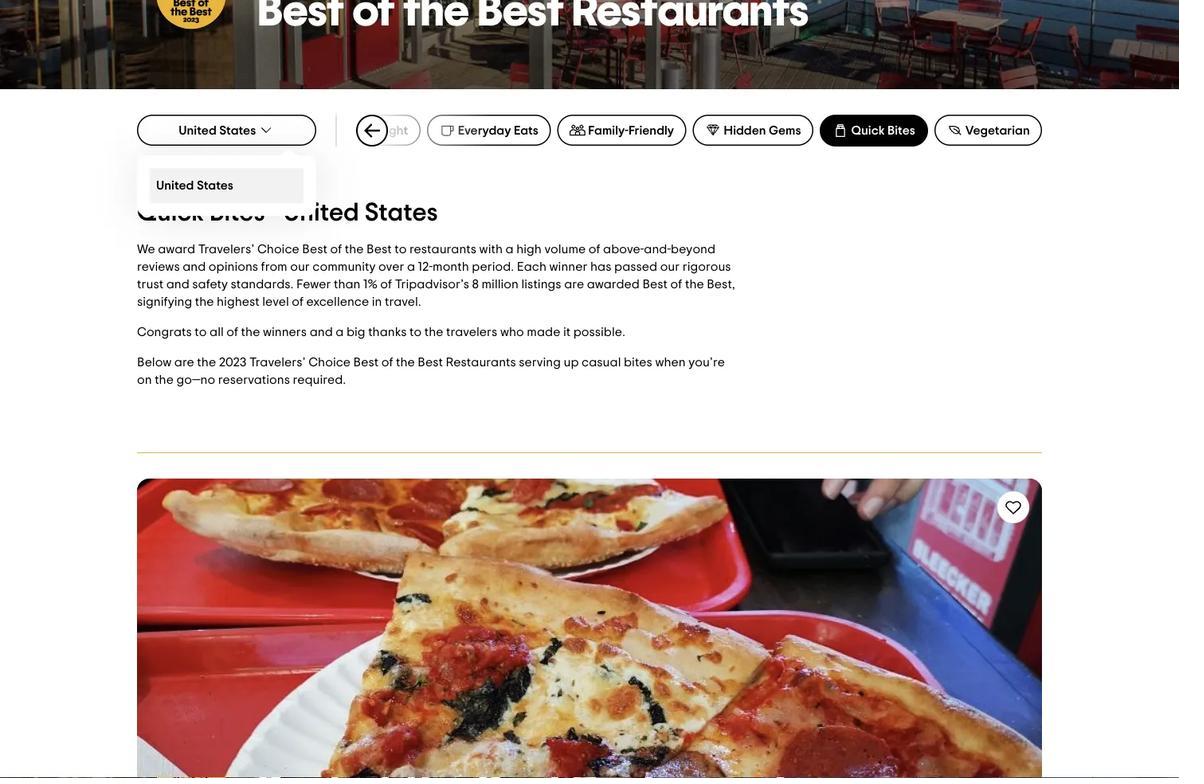 Task type: describe. For each thing, give the bounding box(es) containing it.
bites
[[624, 356, 653, 369]]

on
[[137, 374, 152, 386]]

period.
[[472, 261, 514, 273]]

made
[[527, 326, 560, 339]]

united states button
[[137, 115, 316, 146]]

hidden gems
[[724, 124, 801, 137]]

and-
[[644, 243, 671, 256]]

listings
[[522, 278, 561, 291]]

who
[[500, 326, 524, 339]]

of up the has
[[589, 243, 600, 256]]

quick bites
[[851, 124, 915, 137]]

level
[[262, 296, 289, 308]]

winner
[[549, 261, 588, 273]]

trust
[[137, 278, 163, 291]]

2 our from the left
[[660, 261, 680, 273]]

the left the travelers
[[424, 326, 443, 339]]

awarded
[[587, 278, 640, 291]]

the down 'safety'
[[195, 296, 214, 308]]

eats
[[514, 124, 539, 137]]

0 horizontal spatial a
[[336, 326, 344, 339]]

month
[[433, 261, 469, 273]]

best up 'over'
[[367, 243, 392, 256]]

bleecker street pizza image
[[137, 479, 1042, 779]]

the right the on
[[155, 374, 174, 386]]

we award travelers' choice best of the best to restaurants with a high volume of above-and-beyond reviews and opinions from our community over a 12-month period. each winner has passed our rigorous trust and safety standards. fewer than 1% of tripadvisor's 8 million listings are awarded best of the best, signifying the highest level of excellence in travel.
[[137, 243, 735, 308]]

states inside dropdown button
[[219, 124, 256, 137]]

casual
[[582, 356, 621, 369]]

in
[[372, 296, 382, 308]]

0 horizontal spatial to
[[195, 326, 207, 339]]

million
[[482, 278, 519, 291]]

travelers' inside below are the 2023 travelers' choice best of the best restaurants serving up casual bites when you're on the go—no reservations required.
[[249, 356, 306, 369]]

reviews
[[137, 261, 180, 273]]

quick bites - united states
[[137, 200, 438, 226]]

travelers
[[446, 326, 498, 339]]

to inside we award travelers' choice best of the best to restaurants with a high volume of above-and-beyond reviews and opinions from our community over a 12-month period. each winner has passed our rigorous trust and safety standards. fewer than 1% of tripadvisor's 8 million listings are awarded best of the best, signifying the highest level of excellence in travel.
[[395, 243, 407, 256]]

required.
[[293, 374, 346, 386]]

than
[[334, 278, 361, 291]]

fewer
[[296, 278, 331, 291]]

1%
[[363, 278, 378, 291]]

big
[[347, 326, 365, 339]]

the up go—no
[[197, 356, 216, 369]]

united inside united states dropdown button
[[179, 124, 217, 137]]

2023
[[219, 356, 247, 369]]

congrats to all of the winners and a big thanks to the travelers who made it possible.
[[137, 326, 625, 339]]

tripadvisor's
[[395, 278, 469, 291]]

high
[[516, 243, 542, 256]]

excellence
[[306, 296, 369, 308]]

2 vertical spatial and
[[310, 326, 333, 339]]

rigorous
[[683, 261, 731, 273]]

are inside below are the 2023 travelers' choice best of the best restaurants serving up casual bites when you're on the go—no reservations required.
[[174, 356, 194, 369]]

travel.
[[385, 296, 421, 308]]

save to a trip image
[[1004, 498, 1023, 517]]

gems
[[769, 124, 801, 137]]

the down thanks
[[396, 356, 415, 369]]

2 vertical spatial united
[[284, 200, 359, 226]]

below are the 2023 travelers' choice best of the best restaurants serving up casual bites when you're on the go—no reservations required.
[[137, 356, 725, 386]]

1 horizontal spatial a
[[407, 261, 415, 273]]

1 vertical spatial states
[[197, 179, 233, 192]]

choice inside below are the 2023 travelers' choice best of the best restaurants serving up casual bites when you're on the go—no reservations required.
[[309, 356, 351, 369]]

2 vertical spatial states
[[365, 200, 438, 226]]

up
[[564, 356, 579, 369]]

award
[[158, 243, 195, 256]]

1 vertical spatial united states
[[156, 179, 233, 192]]

restaurants
[[409, 243, 477, 256]]

0 vertical spatial and
[[183, 261, 206, 273]]

serving
[[519, 356, 561, 369]]

beyond
[[671, 243, 716, 256]]

hidden
[[724, 124, 766, 137]]

of down beyond
[[671, 278, 682, 291]]

possible.
[[573, 326, 625, 339]]



Task type: locate. For each thing, give the bounding box(es) containing it.
night
[[377, 124, 408, 137]]

1 horizontal spatial are
[[564, 278, 584, 291]]

1 vertical spatial bites
[[210, 200, 265, 226]]

are up go—no
[[174, 356, 194, 369]]

are down winner
[[564, 278, 584, 291]]

0 vertical spatial are
[[564, 278, 584, 291]]

everyday eats button
[[427, 115, 551, 146]]

12-
[[418, 261, 433, 273]]

to
[[395, 243, 407, 256], [195, 326, 207, 339], [410, 326, 422, 339]]

0 vertical spatial bites
[[888, 124, 915, 137]]

a left the big
[[336, 326, 344, 339]]

opinions
[[209, 261, 258, 273]]

and up signifying
[[166, 278, 189, 291]]

choice up from
[[257, 243, 299, 256]]

to up 'over'
[[395, 243, 407, 256]]

of down thanks
[[381, 356, 393, 369]]

previous image
[[363, 121, 382, 140]]

0 vertical spatial united
[[179, 124, 217, 137]]

friendly
[[629, 124, 674, 137]]

a right "with"
[[506, 243, 514, 256]]

a
[[506, 243, 514, 256], [407, 261, 415, 273], [336, 326, 344, 339]]

1 horizontal spatial choice
[[309, 356, 351, 369]]

above-
[[603, 243, 644, 256]]

1 vertical spatial and
[[166, 278, 189, 291]]

0 horizontal spatial bites
[[210, 200, 265, 226]]

choice
[[257, 243, 299, 256], [309, 356, 351, 369]]

1 vertical spatial quick
[[137, 200, 204, 226]]

0 vertical spatial states
[[219, 124, 256, 137]]

signifying
[[137, 296, 192, 308]]

best left restaurants
[[418, 356, 443, 369]]

family-friendly
[[588, 124, 674, 137]]

each
[[517, 261, 547, 273]]

standards.
[[231, 278, 294, 291]]

bites for quick bites - united states
[[210, 200, 265, 226]]

passed
[[614, 261, 658, 273]]

winners
[[263, 326, 307, 339]]

below
[[137, 356, 172, 369]]

of inside below are the 2023 travelers' choice best of the best restaurants serving up casual bites when you're on the go—no reservations required.
[[381, 356, 393, 369]]

to right thanks
[[410, 326, 422, 339]]

2 horizontal spatial a
[[506, 243, 514, 256]]

1 horizontal spatial our
[[660, 261, 680, 273]]

everyday eats
[[458, 124, 539, 137]]

0 horizontal spatial our
[[290, 261, 310, 273]]

vegetarian
[[966, 124, 1030, 137]]

family-friendly button
[[557, 115, 687, 146]]

bites for quick bites
[[888, 124, 915, 137]]

best down passed
[[643, 278, 668, 291]]

highest
[[217, 296, 260, 308]]

best,
[[707, 278, 735, 291]]

when
[[655, 356, 686, 369]]

with
[[479, 243, 503, 256]]

volume
[[545, 243, 586, 256]]

choice up required. at top left
[[309, 356, 351, 369]]

you're
[[689, 356, 725, 369]]

we
[[137, 243, 155, 256]]

best up 'community'
[[302, 243, 327, 256]]

0 vertical spatial united states
[[179, 124, 256, 137]]

bites
[[888, 124, 915, 137], [210, 200, 265, 226]]

restaurants
[[446, 356, 516, 369]]

of up 'community'
[[330, 243, 342, 256]]

the down rigorous
[[685, 278, 704, 291]]

the down the highest
[[241, 326, 260, 339]]

of right 1%
[[380, 278, 392, 291]]

travelers' up the reservations
[[249, 356, 306, 369]]

of right level
[[292, 296, 304, 308]]

choice inside we award travelers' choice best of the best to restaurants with a high volume of above-and-beyond reviews and opinions from our community over a 12-month period. each winner has passed our rigorous trust and safety standards. fewer than 1% of tripadvisor's 8 million listings are awarded best of the best, signifying the highest level of excellence in travel.
[[257, 243, 299, 256]]

quick
[[851, 124, 885, 137], [137, 200, 204, 226]]

our down "and-" at top
[[660, 261, 680, 273]]

1 horizontal spatial bites
[[888, 124, 915, 137]]

our up the fewer on the top left
[[290, 261, 310, 273]]

best of the best restaurants 2023 image
[[0, 0, 1179, 89]]

has
[[590, 261, 612, 273]]

8
[[472, 278, 479, 291]]

hidden gems button
[[693, 115, 814, 146]]

travelers' up opinions in the top left of the page
[[198, 243, 255, 256]]

date night
[[346, 124, 408, 137]]

to left all
[[195, 326, 207, 339]]

are inside we award travelers' choice best of the best to restaurants with a high volume of above-and-beyond reviews and opinions from our community over a 12-month period. each winner has passed our rigorous trust and safety standards. fewer than 1% of tripadvisor's 8 million listings are awarded best of the best, signifying the highest level of excellence in travel.
[[564, 278, 584, 291]]

0 horizontal spatial choice
[[257, 243, 299, 256]]

1 horizontal spatial to
[[395, 243, 407, 256]]

0 vertical spatial a
[[506, 243, 514, 256]]

1 horizontal spatial quick
[[851, 124, 885, 137]]

a left 12-
[[407, 261, 415, 273]]

bites inside quick bites button
[[888, 124, 915, 137]]

quick for quick bites
[[851, 124, 885, 137]]

vegetarian button
[[935, 115, 1042, 146]]

and up 'safety'
[[183, 261, 206, 273]]

over
[[379, 261, 404, 273]]

go—no
[[176, 374, 215, 386]]

united states
[[179, 124, 256, 137], [156, 179, 233, 192]]

reservations
[[218, 374, 290, 386]]

thanks
[[368, 326, 407, 339]]

quick bites button
[[820, 115, 928, 147]]

community
[[313, 261, 376, 273]]

2 horizontal spatial to
[[410, 326, 422, 339]]

date night button
[[315, 115, 421, 146]]

of right all
[[227, 326, 238, 339]]

our
[[290, 261, 310, 273], [660, 261, 680, 273]]

date
[[346, 124, 374, 137]]

everyday
[[458, 124, 511, 137]]

0 vertical spatial quick
[[851, 124, 885, 137]]

0 horizontal spatial quick
[[137, 200, 204, 226]]

from
[[261, 261, 287, 273]]

quick for quick bites - united states
[[137, 200, 204, 226]]

and down excellence
[[310, 326, 333, 339]]

united states inside dropdown button
[[179, 124, 256, 137]]

best down the big
[[353, 356, 379, 369]]

0 horizontal spatial are
[[174, 356, 194, 369]]

travelers'
[[198, 243, 255, 256], [249, 356, 306, 369]]

family-
[[588, 124, 629, 137]]

of
[[330, 243, 342, 256], [589, 243, 600, 256], [380, 278, 392, 291], [671, 278, 682, 291], [292, 296, 304, 308], [227, 326, 238, 339], [381, 356, 393, 369]]

1 our from the left
[[290, 261, 310, 273]]

0 vertical spatial travelers'
[[198, 243, 255, 256]]

1 vertical spatial travelers'
[[249, 356, 306, 369]]

the
[[345, 243, 364, 256], [685, 278, 704, 291], [195, 296, 214, 308], [241, 326, 260, 339], [424, 326, 443, 339], [197, 356, 216, 369], [396, 356, 415, 369], [155, 374, 174, 386]]

the up 'community'
[[345, 243, 364, 256]]

1 vertical spatial choice
[[309, 356, 351, 369]]

congrats
[[137, 326, 192, 339]]

best
[[302, 243, 327, 256], [367, 243, 392, 256], [643, 278, 668, 291], [353, 356, 379, 369], [418, 356, 443, 369]]

safety
[[192, 278, 228, 291]]

0 vertical spatial choice
[[257, 243, 299, 256]]

2 vertical spatial a
[[336, 326, 344, 339]]

1 vertical spatial are
[[174, 356, 194, 369]]

it
[[563, 326, 571, 339]]

quick inside button
[[851, 124, 885, 137]]

are
[[564, 278, 584, 291], [174, 356, 194, 369]]

travelers' inside we award travelers' choice best of the best to restaurants with a high volume of above-and-beyond reviews and opinions from our community over a 12-month period. each winner has passed our rigorous trust and safety standards. fewer than 1% of tripadvisor's 8 million listings are awarded best of the best, signifying the highest level of excellence in travel.
[[198, 243, 255, 256]]

1 vertical spatial united
[[156, 179, 194, 192]]

all
[[210, 326, 224, 339]]

and
[[183, 261, 206, 273], [166, 278, 189, 291], [310, 326, 333, 339]]

-
[[271, 200, 278, 226]]

1 vertical spatial a
[[407, 261, 415, 273]]

states
[[219, 124, 256, 137], [197, 179, 233, 192], [365, 200, 438, 226]]

united
[[179, 124, 217, 137], [156, 179, 194, 192], [284, 200, 359, 226]]



Task type: vqa. For each thing, say whether or not it's contained in the screenshot.
the City or Airport text field
no



